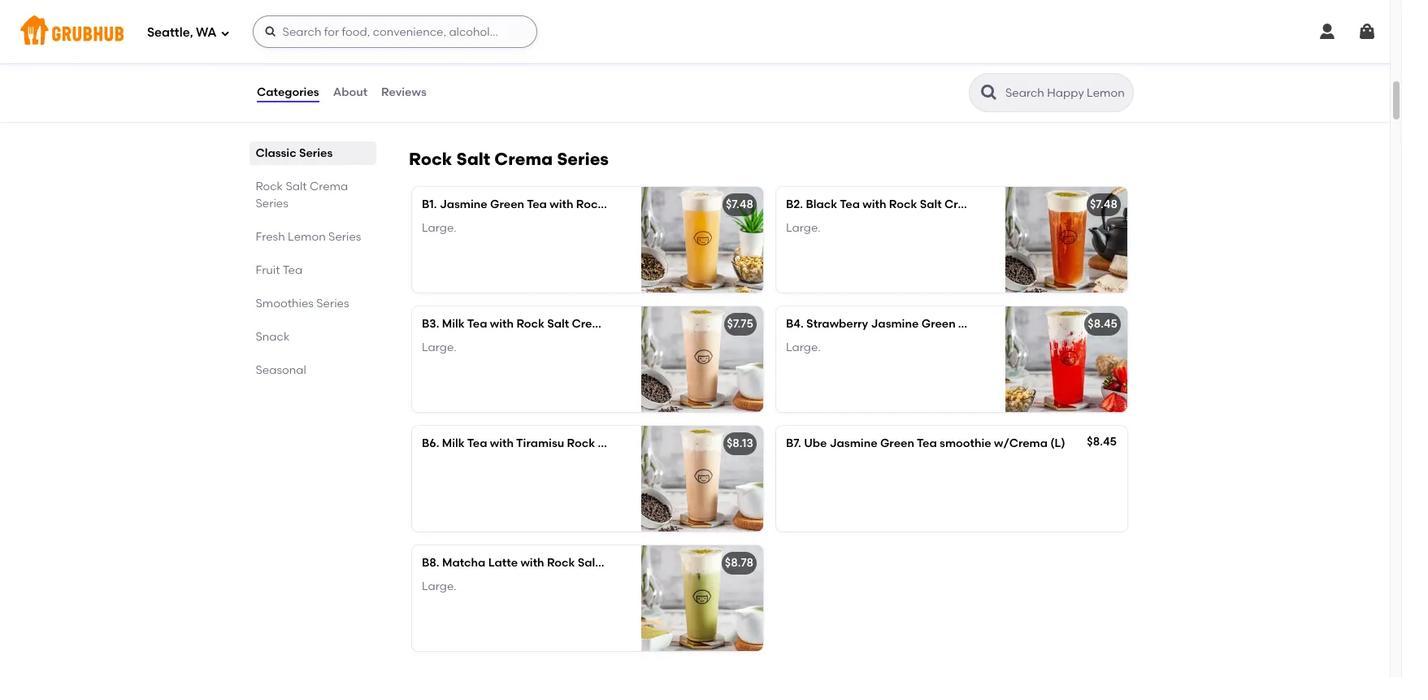 Task type: vqa. For each thing, say whether or not it's contained in the screenshot.
Butter
no



Task type: locate. For each thing, give the bounding box(es) containing it.
svg image
[[1318, 22, 1337, 41], [264, 25, 277, 38], [220, 28, 230, 38]]

b2.
[[786, 198, 803, 212]]

$7.75
[[727, 317, 754, 331]]

1 vertical spatial jasmine
[[830, 437, 878, 451]]

smoothies series
[[256, 297, 350, 311]]

series right lemon
[[329, 230, 362, 244]]

tea
[[544, 77, 564, 91], [527, 198, 547, 212], [840, 198, 860, 212], [283, 263, 303, 277], [467, 317, 487, 331], [467, 437, 487, 451], [917, 437, 937, 451]]

black right b2.
[[806, 198, 838, 212]]

1 $7.48 from the left
[[726, 198, 754, 212]]

reviews button
[[381, 63, 427, 122]]

seattle,
[[147, 25, 193, 40]]

(l)
[[673, 198, 688, 212], [986, 198, 1001, 212], [613, 317, 628, 331], [664, 437, 679, 451], [1051, 437, 1066, 451], [644, 556, 659, 570]]

2 milk from the top
[[442, 437, 465, 451]]

snack
[[256, 330, 290, 344]]

b7. ube jasmine green tea smoothie w/crema (l)
[[786, 437, 1066, 451]]

green
[[490, 198, 525, 212], [880, 437, 915, 451]]

rock salt crema series
[[409, 149, 609, 169], [256, 180, 349, 211]]

b1.
[[422, 198, 437, 212]]

0 horizontal spatial black
[[448, 77, 479, 91]]

2 $7.48 from the left
[[1090, 198, 1118, 212]]

milk right b6.
[[442, 437, 465, 451]]

Search for food, convenience, alcohol... search field
[[253, 15, 537, 48]]

classic series tab
[[256, 145, 370, 162]]

1 vertical spatial rock salt crema series
[[256, 180, 349, 211]]

Search Happy Lemon search field
[[1004, 85, 1129, 101]]

fruit
[[256, 263, 281, 277]]

0 horizontal spatial green
[[490, 198, 525, 212]]

crema
[[495, 149, 553, 169], [310, 180, 349, 194], [632, 198, 670, 212], [945, 198, 983, 212], [572, 317, 610, 331], [623, 437, 661, 451], [603, 556, 641, 570]]

rock salt crema series up b1. jasmine green tea with rock salt crema (l)
[[409, 149, 609, 169]]

(l) for b2. black tea with rock salt crema (l)
[[986, 198, 1001, 212]]

black
[[448, 77, 479, 91], [806, 198, 838, 212]]

rock salt crema series inside tab
[[256, 180, 349, 211]]

jasmine
[[440, 198, 488, 212], [830, 437, 878, 451]]

with
[[550, 198, 574, 212], [863, 198, 887, 212], [490, 317, 514, 331], [490, 437, 514, 451], [521, 556, 544, 570]]

1 vertical spatial black
[[806, 198, 838, 212]]

milk
[[442, 317, 465, 331], [442, 437, 465, 451]]

b3. milk tea with rock salt crema (l) image
[[642, 307, 763, 412]]

salt inside rock salt crema series
[[286, 180, 307, 194]]

green right b1.
[[490, 198, 525, 212]]

w/crema
[[994, 437, 1048, 451]]

categories button
[[256, 63, 320, 122]]

1 vertical spatial milk
[[442, 437, 465, 451]]

b2. black tea with rock salt crema (l) image
[[1006, 187, 1128, 293]]

classic series
[[256, 146, 333, 160]]

large. for b1. jasmine green tea with rock salt crema (l)
[[422, 221, 457, 235]]

$8.45
[[1088, 317, 1118, 331], [1087, 435, 1117, 449]]

(l) for b8. matcha latte with rock salt crema (l)
[[644, 556, 659, 570]]

fruit tea tab
[[256, 262, 370, 279]]

svg image up categories
[[264, 25, 277, 38]]

series up fresh
[[256, 197, 289, 211]]

milk for b3.
[[442, 317, 465, 331]]

snack tab
[[256, 328, 370, 346]]

jasmine right b1.
[[440, 198, 488, 212]]

jasmine right ube
[[830, 437, 878, 451]]

$8.13
[[727, 437, 754, 451]]

green left the smoothie
[[880, 437, 915, 451]]

series up snack tab
[[317, 297, 350, 311]]

series inside rock salt crema series
[[256, 197, 289, 211]]

with for b3. milk tea with rock salt crema (l)
[[490, 317, 514, 331]]

lemon
[[288, 230, 326, 244]]

black right a13.
[[448, 77, 479, 91]]

svg image left svg image
[[1318, 22, 1337, 41]]

1 horizontal spatial green
[[880, 437, 915, 451]]

main navigation navigation
[[0, 0, 1390, 63]]

with for b2. black tea with rock salt crema (l)
[[863, 198, 887, 212]]

0 horizontal spatial jasmine
[[440, 198, 488, 212]]

large.
[[422, 221, 457, 235], [786, 221, 821, 235], [422, 340, 457, 354], [786, 340, 821, 354], [422, 579, 457, 593]]

1 horizontal spatial $7.48
[[1090, 198, 1118, 212]]

smoothies series tab
[[256, 295, 370, 312]]

0 horizontal spatial svg image
[[220, 28, 230, 38]]

svg image right wa
[[220, 28, 230, 38]]

0 vertical spatial milk
[[442, 317, 465, 331]]

seattle, wa
[[147, 25, 217, 40]]

0 vertical spatial jasmine
[[440, 198, 488, 212]]

b8. matcha latte with rock salt crema (l)
[[422, 556, 659, 570]]

1 horizontal spatial black
[[806, 198, 838, 212]]

1 horizontal spatial rock salt crema series
[[409, 149, 609, 169]]

series inside classic series tab
[[300, 146, 333, 160]]

classic
[[256, 146, 297, 160]]

milk right b3.
[[442, 317, 465, 331]]

salt
[[457, 149, 490, 169], [286, 180, 307, 194], [607, 198, 629, 212], [920, 198, 942, 212], [547, 317, 569, 331], [598, 437, 620, 451], [578, 556, 600, 570]]

with for b8. matcha latte with rock salt crema (l)
[[521, 556, 544, 570]]

0 vertical spatial black
[[448, 77, 479, 91]]

0 horizontal spatial $7.48
[[726, 198, 754, 212]]

rock
[[409, 149, 452, 169], [256, 180, 283, 194], [576, 198, 604, 212], [889, 198, 917, 212], [517, 317, 545, 331], [567, 437, 595, 451], [547, 556, 575, 570]]

2 horizontal spatial svg image
[[1318, 22, 1337, 41]]

rock salt crema series up lemon
[[256, 180, 349, 211]]

1 milk from the top
[[442, 317, 465, 331]]

large. for b3. milk tea with rock salt crema (l)
[[422, 340, 457, 354]]

tea/green
[[482, 77, 542, 91]]

fruit tea
[[256, 263, 303, 277]]

$7.48 for b2. black tea with rock salt crema (l)
[[1090, 198, 1118, 212]]

series
[[300, 146, 333, 160], [557, 149, 609, 169], [256, 197, 289, 211], [329, 230, 362, 244], [317, 297, 350, 311]]

1 horizontal spatial svg image
[[264, 25, 277, 38]]

$6.18
[[726, 76, 753, 89]]

0 vertical spatial green
[[490, 198, 525, 212]]

series right classic
[[300, 146, 333, 160]]

0 vertical spatial rock salt crema series
[[409, 149, 609, 169]]

rock inside rock salt crema series tab
[[256, 180, 283, 194]]

rock salt crema series tab
[[256, 178, 370, 212]]

a13.
[[422, 77, 445, 91]]

$7.48
[[726, 198, 754, 212], [1090, 198, 1118, 212]]

0 horizontal spatial rock salt crema series
[[256, 180, 349, 211]]

about button
[[332, 63, 368, 122]]

with for b6. milk tea with tiramisu rock salt crema (l)
[[490, 437, 514, 451]]

series up b1. jasmine green tea with rock salt crema (l)
[[557, 149, 609, 169]]



Task type: describe. For each thing, give the bounding box(es) containing it.
svg image
[[1358, 22, 1377, 41]]

milk for b6.
[[442, 437, 465, 451]]

$7.48 for b1. jasmine green tea with rock salt crema (l)
[[726, 198, 754, 212]]

b3.
[[422, 317, 439, 331]]

large. for b8. matcha latte with rock salt crema (l)
[[422, 579, 457, 593]]

fresh
[[256, 230, 286, 244]]

seasonal
[[256, 363, 307, 377]]

categories
[[257, 85, 319, 99]]

(l) for b3. milk tea with rock salt crema (l)
[[613, 317, 628, 331]]

seasonal tab
[[256, 362, 370, 379]]

b8. matcha latte with rock salt crema (l) image
[[642, 546, 763, 652]]

tea inside tab
[[283, 263, 303, 277]]

b1. jasmine green tea with rock salt crema (l) image
[[642, 187, 763, 293]]

black for tea
[[806, 198, 838, 212]]

b4. strawberry jasmine green tea, black tea with rock salt crema (l) image
[[1006, 307, 1128, 412]]

smoothies
[[256, 297, 314, 311]]

large. for b2. black tea with rock salt crema (l)
[[786, 221, 821, 235]]

(l) for b7. ube jasmine green tea smoothie w/crema (l)
[[1051, 437, 1066, 451]]

series inside "fresh lemon series" tab
[[329, 230, 362, 244]]

1 vertical spatial green
[[880, 437, 915, 451]]

fresh lemon series tab
[[256, 228, 370, 246]]

b8.
[[422, 556, 440, 570]]

$8.78
[[725, 556, 754, 570]]

crema inside rock salt crema series tab
[[310, 180, 349, 194]]

black for tea/green
[[448, 77, 479, 91]]

reviews
[[381, 85, 427, 99]]

b7.
[[786, 437, 802, 451]]

0 vertical spatial $8.45
[[1088, 317, 1118, 331]]

smoothie
[[940, 437, 992, 451]]

fresh lemon series
[[256, 230, 362, 244]]

search icon image
[[980, 83, 999, 102]]

1 horizontal spatial jasmine
[[830, 437, 878, 451]]

b1. jasmine green tea with rock salt crema (l)
[[422, 198, 688, 212]]

matcha
[[442, 556, 486, 570]]

1 vertical spatial $8.45
[[1087, 435, 1117, 449]]

latte
[[488, 556, 518, 570]]

b6.
[[422, 437, 439, 451]]

b6. milk tea with tiramisu rock salt crema (l)
[[422, 437, 679, 451]]

tiramisu
[[516, 437, 564, 451]]

series inside smoothies series "tab"
[[317, 297, 350, 311]]

about
[[333, 85, 368, 99]]

b3. milk tea with rock salt crema (l)
[[422, 317, 628, 331]]

wa
[[196, 25, 217, 40]]

a13. black tea/green tea
[[422, 77, 564, 91]]

b6. milk tea with tiramisu rock salt crema (l) image
[[642, 426, 763, 532]]

ube
[[804, 437, 827, 451]]

b2. black tea with rock salt crema (l)
[[786, 198, 1001, 212]]



